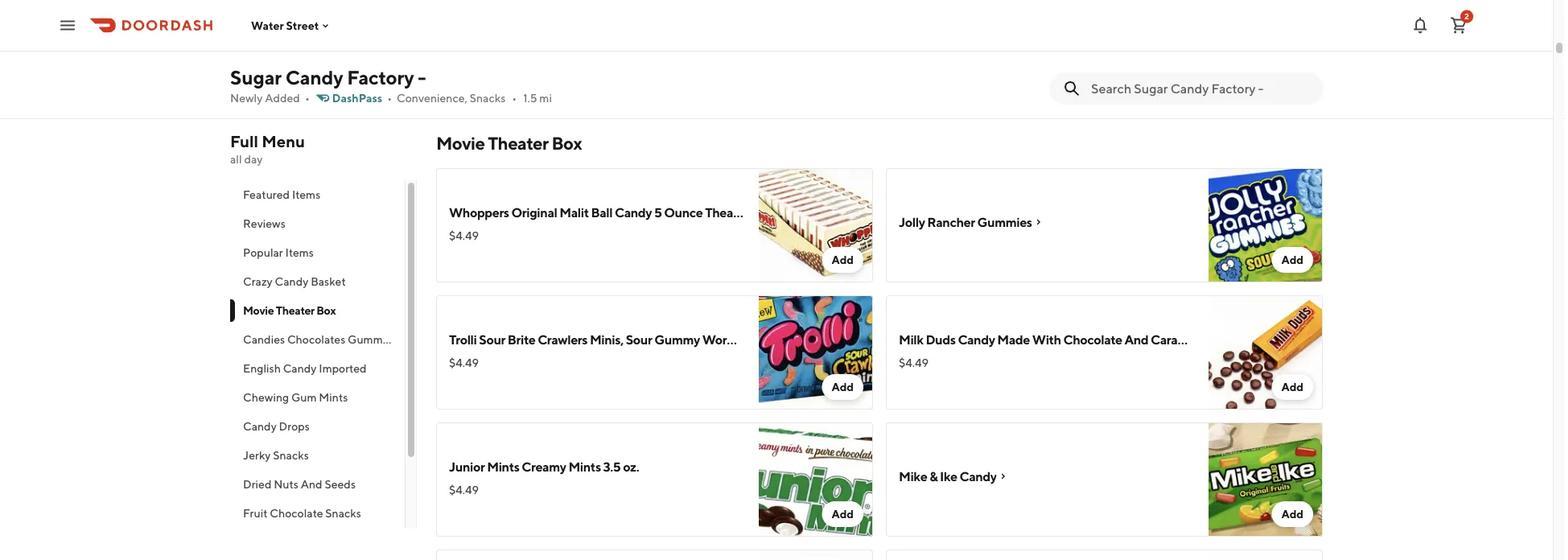 Task type: vqa. For each thing, say whether or not it's contained in the screenshot.
And to the left
yes



Task type: locate. For each thing, give the bounding box(es) containing it.
$4.49 down milk at the right of the page
[[899, 356, 929, 369]]

1 horizontal spatial and
[[1125, 332, 1149, 347]]

candies chocolates gummies
[[243, 333, 397, 346]]

theater down crazy candy basket
[[276, 304, 315, 317]]

0 vertical spatial movie theater box
[[436, 133, 582, 154]]

oz.
[[623, 459, 639, 474]]

1 horizontal spatial ounce
[[769, 332, 807, 347]]

movie theater box down "1.5"
[[436, 133, 582, 154]]

$4.49 for whoppers
[[449, 229, 479, 242]]

mike & ike candy image
[[1209, 423, 1323, 537]]

0 horizontal spatial movie
[[243, 304, 274, 317]]

5oz
[[1209, 332, 1230, 347]]

whoppers original malit ball candy 5 ounce theater size box 1 box
[[449, 205, 831, 220]]

0 vertical spatial and
[[1125, 332, 1149, 347]]

gummies
[[978, 215, 1032, 230], [348, 333, 397, 346]]

0 horizontal spatial chocolate
[[270, 507, 323, 520]]

0 horizontal spatial sour
[[479, 332, 506, 347]]

add button
[[822, 247, 864, 273], [1272, 247, 1314, 273], [822, 374, 864, 400], [1272, 374, 1314, 400], [822, 501, 864, 527], [1272, 501, 1314, 527]]

original
[[512, 205, 557, 220]]

snacks left "1.5"
[[470, 91, 506, 105]]

sour right minis,
[[626, 332, 652, 347]]

0 horizontal spatial •
[[305, 91, 310, 105]]

add button for mike & ike candy
[[1272, 501, 1314, 527]]

2
[[1465, 12, 1470, 21]]

mints right "gum"
[[319, 391, 348, 404]]

Item Search search field
[[1091, 80, 1310, 97]]

chocolate
[[1064, 332, 1123, 347], [270, 507, 323, 520]]

duds
[[926, 332, 956, 347]]

0 vertical spatial snacks
[[470, 91, 506, 105]]

jerky
[[243, 449, 271, 462]]

gummies inside button
[[348, 333, 397, 346]]

- left 5oz
[[1201, 332, 1206, 347]]

drops
[[279, 420, 310, 433]]

1 vertical spatial gummies
[[348, 333, 397, 346]]

gummies for candies chocolates gummies
[[348, 333, 397, 346]]

0 horizontal spatial 3.5
[[603, 459, 621, 474]]

snacks down 'drops'
[[273, 449, 309, 462]]

2 vertical spatial movie
[[810, 332, 845, 347]]

chocolates
[[287, 333, 346, 346]]

candies
[[243, 333, 285, 346]]

1 horizontal spatial chocolate
[[1064, 332, 1123, 347]]

ounce right 5
[[664, 205, 703, 220]]

box right 1
[[809, 205, 831, 220]]

2 horizontal spatial snacks
[[470, 91, 506, 105]]

chewing gum mints button
[[230, 383, 405, 412]]

$4.49 down trolli
[[449, 356, 479, 369]]

added
[[265, 91, 300, 105]]

• left "1.5"
[[512, 91, 517, 105]]

add for whoppers original malit ball candy 5 ounce theater size box 1 box
[[832, 253, 854, 266]]

• right added
[[305, 91, 310, 105]]

full menu all day
[[230, 132, 305, 166]]

3.5 right "worms,"
[[749, 332, 766, 347]]

popular items
[[243, 246, 314, 259]]

jolly rancher gummies
[[899, 215, 1032, 230]]

2 vertical spatial snacks
[[325, 507, 361, 520]]

nuts
[[274, 478, 299, 491]]

snacks for convenience,
[[470, 91, 506, 105]]

2 horizontal spatial •
[[512, 91, 517, 105]]

0 horizontal spatial movie theater box
[[243, 304, 336, 317]]

movie theater box
[[436, 133, 582, 154], [243, 304, 336, 317]]

add button for jolly rancher gummies
[[1272, 247, 1314, 273]]

add button for trolli sour brite crawlers minis, sour gummy worms, 3.5 ounce movie theater candy box
[[822, 374, 864, 400]]

mints
[[319, 391, 348, 404], [487, 459, 520, 474], [569, 459, 601, 474]]

english
[[243, 362, 281, 375]]

snacks down seeds
[[325, 507, 361, 520]]

-
[[418, 66, 426, 89], [1201, 332, 1206, 347]]

box down "mi"
[[552, 133, 582, 154]]

crazy
[[243, 275, 273, 288]]

sour
[[479, 332, 506, 347], [626, 332, 652, 347]]

$4.49 down whoppers on the left
[[449, 229, 479, 242]]

mints right "junior"
[[487, 459, 520, 474]]

theater left milk at the right of the page
[[847, 332, 891, 347]]

and
[[1125, 332, 1149, 347], [301, 478, 322, 491]]

1 vertical spatial -
[[1201, 332, 1206, 347]]

1 vertical spatial movie
[[243, 304, 274, 317]]

brite
[[508, 332, 536, 347]]

box right milk at the right of the page
[[933, 332, 955, 347]]

• down factory
[[387, 91, 392, 105]]

items
[[292, 188, 321, 201], [285, 246, 314, 259]]

1 vertical spatial and
[[301, 478, 322, 491]]

0 vertical spatial gummies
[[978, 215, 1032, 230]]

box
[[552, 133, 582, 154], [777, 205, 799, 220], [809, 205, 831, 220], [317, 304, 336, 317], [933, 332, 955, 347]]

fruit chocolate snacks button
[[230, 499, 405, 528]]

$4.49 down "junior"
[[449, 483, 479, 497]]

seeds
[[325, 478, 356, 491]]

1 horizontal spatial movie theater box
[[436, 133, 582, 154]]

0 horizontal spatial snacks
[[273, 449, 309, 462]]

0 horizontal spatial mints
[[319, 391, 348, 404]]

1 horizontal spatial sour
[[626, 332, 652, 347]]

gummies for jolly rancher gummies
[[978, 215, 1032, 230]]

0 horizontal spatial and
[[301, 478, 322, 491]]

snacks
[[470, 91, 506, 105], [273, 449, 309, 462], [325, 507, 361, 520]]

0 vertical spatial 3.5
[[749, 332, 766, 347]]

dashpass
[[332, 91, 382, 105]]

good and plenty, licorice candy, fat free, movie candy 6 oz. box image
[[759, 550, 873, 560]]

0 vertical spatial items
[[292, 188, 321, 201]]

and left caramel
[[1125, 332, 1149, 347]]

chewing gum mints
[[243, 391, 348, 404]]

2 button
[[1443, 9, 1475, 41]]

$4.49
[[449, 229, 479, 242], [449, 356, 479, 369], [899, 356, 929, 369], [449, 483, 479, 497]]

add for milk duds candy made with chocolate and caramel - 5oz
[[1282, 380, 1304, 394]]

add
[[832, 253, 854, 266], [1282, 253, 1304, 266], [832, 380, 854, 394], [1282, 380, 1304, 394], [832, 507, 854, 521], [1282, 507, 1304, 521]]

0 horizontal spatial gummies
[[348, 333, 397, 346]]

movie theater box down crazy candy basket
[[243, 304, 336, 317]]

0 vertical spatial -
[[418, 66, 426, 89]]

worms,
[[702, 332, 746, 347]]

1 vertical spatial chocolate
[[270, 507, 323, 520]]

chocolate down dried nuts and seeds
[[270, 507, 323, 520]]

1 horizontal spatial movie
[[436, 133, 485, 154]]

• for convenience, snacks • 1.5 mi
[[512, 91, 517, 105]]

1 horizontal spatial -
[[1201, 332, 1206, 347]]

sour left brite
[[479, 332, 506, 347]]

english candy imported
[[243, 362, 367, 375]]

candy
[[286, 66, 343, 89], [615, 205, 652, 220], [275, 275, 309, 288], [893, 332, 931, 347], [958, 332, 995, 347], [283, 362, 317, 375], [243, 420, 277, 433], [960, 469, 997, 484]]

milk duds candy made with chocolate and caramel - 5oz
[[899, 332, 1230, 347]]

3.5
[[749, 332, 766, 347], [603, 459, 621, 474]]

0 vertical spatial ounce
[[664, 205, 703, 220]]

dried nuts and seeds
[[243, 478, 356, 491]]

size
[[752, 205, 775, 220]]

add button for milk duds candy made with chocolate and caramel - 5oz
[[1272, 374, 1314, 400]]

1 vertical spatial 3.5
[[603, 459, 621, 474]]

ounce right "worms,"
[[769, 332, 807, 347]]

1 vertical spatial snacks
[[273, 449, 309, 462]]

1 horizontal spatial gummies
[[978, 215, 1032, 230]]

1 vertical spatial items
[[285, 246, 314, 259]]

3.5 left oz.
[[603, 459, 621, 474]]

whoppers
[[449, 205, 509, 220]]

2 • from the left
[[387, 91, 392, 105]]

convenience, snacks • 1.5 mi
[[397, 91, 552, 105]]

1 horizontal spatial •
[[387, 91, 392, 105]]

theater
[[488, 133, 549, 154], [705, 205, 749, 220], [276, 304, 315, 317], [847, 332, 891, 347]]

items up reviews button on the left of the page
[[292, 188, 321, 201]]

gummies right rancher
[[978, 215, 1032, 230]]

• for newly added •
[[305, 91, 310, 105]]

1 vertical spatial ounce
[[769, 332, 807, 347]]

2 horizontal spatial movie
[[810, 332, 845, 347]]

items up crazy candy basket
[[285, 246, 314, 259]]

ounce
[[664, 205, 703, 220], [769, 332, 807, 347]]

milk
[[899, 332, 924, 347]]

0 vertical spatial movie
[[436, 133, 485, 154]]

dashpass •
[[332, 91, 392, 105]]

and right nuts
[[301, 478, 322, 491]]

gummies up imported
[[348, 333, 397, 346]]

1 horizontal spatial mints
[[487, 459, 520, 474]]

mints right creamy
[[569, 459, 601, 474]]

basket
[[311, 275, 346, 288]]

•
[[305, 91, 310, 105], [387, 91, 392, 105], [512, 91, 517, 105]]

3 • from the left
[[512, 91, 517, 105]]

- up convenience,
[[418, 66, 426, 89]]

box down "basket"
[[317, 304, 336, 317]]

trident gum  basket image
[[759, 0, 873, 99]]

mi
[[540, 91, 552, 105]]

1 • from the left
[[305, 91, 310, 105]]

movie
[[436, 133, 485, 154], [243, 304, 274, 317], [810, 332, 845, 347]]

whoppers original malit ball candy 5 ounce theater size box 1 box image
[[759, 168, 873, 283]]

malit
[[560, 205, 589, 220]]

chocolate right with
[[1064, 332, 1123, 347]]



Task type: describe. For each thing, give the bounding box(es) containing it.
$4.49 for trolli
[[449, 356, 479, 369]]

dried
[[243, 478, 272, 491]]

$4.49 for junior
[[449, 483, 479, 497]]

full
[[230, 132, 258, 151]]

5
[[654, 205, 662, 220]]

hot tamales fierce cinnamon chewy candy 5 oz. image
[[1209, 550, 1323, 560]]

water
[[251, 19, 284, 32]]

popular items button
[[230, 238, 405, 267]]

add for trolli sour brite crawlers minis, sour gummy worms, 3.5 ounce movie theater candy box
[[832, 380, 854, 394]]

1.5
[[523, 91, 537, 105]]

minis,
[[590, 332, 624, 347]]

junior mints creamy mints 3.5 oz.
[[449, 459, 639, 474]]

crazy candy basket
[[243, 275, 346, 288]]

1 sour from the left
[[479, 332, 506, 347]]

day
[[244, 153, 263, 166]]

1
[[802, 205, 807, 220]]

menu
[[262, 132, 305, 151]]

made
[[998, 332, 1030, 347]]

0 horizontal spatial -
[[418, 66, 426, 89]]

mike & ike candy
[[899, 469, 997, 484]]

trolli sour brite crawlers minis, sour gummy worms, 3.5 ounce movie theater candy box image
[[759, 295, 873, 410]]

0 horizontal spatial ounce
[[664, 205, 703, 220]]

fruit
[[243, 507, 268, 520]]

junior
[[449, 459, 485, 474]]

junior mints creamy mints 3.5 oz. image
[[759, 423, 873, 537]]

crazy candy basket button
[[230, 267, 405, 296]]

rancher
[[928, 215, 975, 230]]

and inside button
[[301, 478, 322, 491]]

featured items button
[[230, 180, 405, 209]]

candy drops
[[243, 420, 310, 433]]

ike
[[940, 469, 958, 484]]

trolli
[[449, 332, 477, 347]]

mike
[[899, 469, 927, 484]]

crawlers
[[538, 332, 588, 347]]

candies chocolates gummies button
[[230, 325, 405, 354]]

add for mike & ike candy
[[1282, 507, 1304, 521]]

ball
[[591, 205, 613, 220]]

newly
[[230, 91, 263, 105]]

all
[[230, 153, 242, 166]]

milk duds candy made with chocolate and caramel - 5oz image
[[1209, 295, 1323, 410]]

street
[[286, 19, 319, 32]]

trolli sour brite crawlers minis, sour gummy worms, 3.5 ounce movie theater candy box
[[449, 332, 955, 347]]

water street button
[[251, 19, 332, 32]]

items for popular items
[[285, 246, 314, 259]]

convenience,
[[397, 91, 468, 105]]

add button for whoppers original malit ball candy 5 ounce theater size box 1 box
[[822, 247, 864, 273]]

jerky snacks button
[[230, 441, 405, 470]]

snacks for jerky
[[273, 449, 309, 462]]

reviews
[[243, 217, 286, 230]]

popular
[[243, 246, 283, 259]]

factory
[[347, 66, 414, 89]]

reviews button
[[230, 209, 405, 238]]

candy drops button
[[230, 412, 405, 441]]

featured items
[[243, 188, 321, 201]]

chocolate inside fruit chocolate snacks button
[[270, 507, 323, 520]]

1 horizontal spatial snacks
[[325, 507, 361, 520]]

english candy imported button
[[230, 354, 405, 383]]

gummy
[[655, 332, 700, 347]]

1 vertical spatial movie theater box
[[243, 304, 336, 317]]

newly added •
[[230, 91, 310, 105]]

jolly
[[899, 215, 925, 230]]

add for jolly rancher gummies
[[1282, 253, 1304, 266]]

sugar
[[230, 66, 282, 89]]

items for featured items
[[292, 188, 321, 201]]

theater down "1.5"
[[488, 133, 549, 154]]

with
[[1033, 332, 1061, 347]]

fruit chocolate snacks
[[243, 507, 361, 520]]

add button for junior mints creamy mints 3.5 oz.
[[822, 501, 864, 527]]

$14.99
[[449, 45, 483, 59]]

featured
[[243, 188, 290, 201]]

imported
[[319, 362, 367, 375]]

creamy
[[522, 459, 566, 474]]

dried nuts and seeds button
[[230, 470, 405, 499]]

notification bell image
[[1411, 16, 1430, 35]]

mints inside button
[[319, 391, 348, 404]]

add for junior mints creamy mints 3.5 oz.
[[832, 507, 854, 521]]

jolly rancher gummies image
[[1209, 168, 1323, 283]]

chewing
[[243, 391, 289, 404]]

open menu image
[[58, 16, 77, 35]]

box left 1
[[777, 205, 799, 220]]

gum
[[291, 391, 317, 404]]

jerky snacks
[[243, 449, 309, 462]]

0 vertical spatial chocolate
[[1064, 332, 1123, 347]]

&
[[930, 469, 938, 484]]

2 horizontal spatial mints
[[569, 459, 601, 474]]

sugar candy factory -
[[230, 66, 426, 89]]

1 horizontal spatial 3.5
[[749, 332, 766, 347]]

2 sour from the left
[[626, 332, 652, 347]]

caramel
[[1151, 332, 1199, 347]]

$4.49 for milk
[[899, 356, 929, 369]]

2 items, open order cart image
[[1450, 16, 1469, 35]]

theater left size
[[705, 205, 749, 220]]

water street
[[251, 19, 319, 32]]



